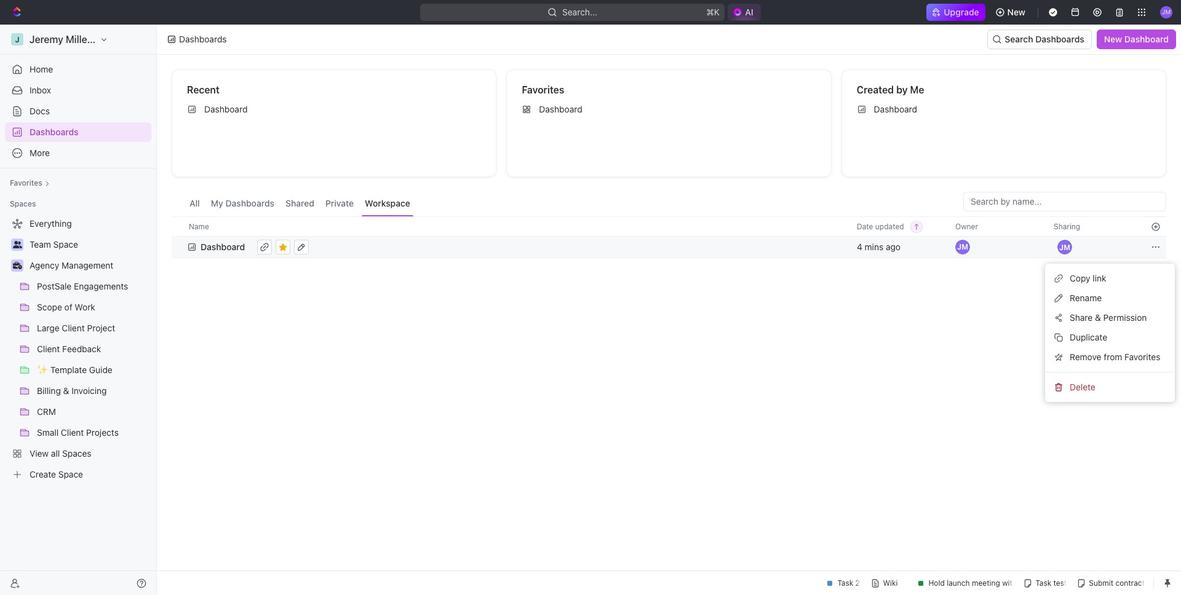Task type: describe. For each thing, give the bounding box(es) containing it.
mins
[[865, 242, 883, 252]]

new dashboard
[[1104, 34, 1169, 44]]

all button
[[186, 192, 203, 217]]

&
[[1095, 312, 1101, 323]]

shared
[[285, 198, 314, 209]]

business time image
[[13, 262, 22, 269]]

agency management link
[[30, 256, 149, 276]]

name
[[189, 222, 209, 231]]

my
[[211, 198, 223, 209]]

created
[[857, 84, 894, 95]]

upgrade
[[944, 7, 979, 17]]

my dashboards button
[[208, 192, 277, 217]]

row containing dashboard
[[172, 235, 1166, 260]]

favorites inside button
[[10, 178, 42, 188]]

jm inside button
[[1059, 243, 1070, 252]]

Search by name... text field
[[971, 193, 1159, 211]]

home
[[30, 64, 53, 74]]

dashboards link
[[5, 122, 151, 142]]

dashboards inside button
[[1035, 34, 1084, 44]]

dashboard for recent
[[204, 104, 248, 114]]

copy link
[[1070, 273, 1106, 284]]

permission
[[1103, 312, 1147, 323]]

search...
[[562, 7, 597, 17]]

workspace
[[365, 198, 410, 209]]

shared button
[[282, 192, 317, 217]]

jm button
[[1054, 236, 1076, 258]]

⌘k
[[706, 7, 720, 17]]

link
[[1093, 273, 1106, 284]]

4 mins ago
[[857, 242, 901, 252]]

share & permission
[[1070, 312, 1147, 323]]

share & permission button
[[1050, 308, 1170, 328]]

private button
[[322, 192, 357, 217]]

duplicate
[[1070, 332, 1107, 343]]

owner
[[955, 222, 978, 231]]

copy link button
[[1050, 269, 1170, 288]]

table containing dashboard
[[172, 217, 1166, 260]]

dashboard link for created by me
[[852, 100, 1161, 119]]

inbox
[[30, 85, 51, 95]]

my dashboards
[[211, 198, 274, 209]]

dashboard link for favorites
[[517, 100, 826, 119]]

upgrade link
[[927, 4, 985, 21]]

dashboards up recent
[[179, 34, 227, 44]]

jeremy miller, , element inside jm button
[[1057, 240, 1072, 255]]

sharing
[[1054, 222, 1080, 231]]

remove
[[1070, 352, 1101, 362]]

home link
[[5, 60, 151, 79]]

tab list containing all
[[186, 192, 413, 217]]

date
[[857, 222, 873, 231]]

docs
[[30, 106, 50, 116]]

updated
[[875, 222, 904, 231]]

agency
[[30, 260, 59, 271]]



Task type: locate. For each thing, give the bounding box(es) containing it.
2 dashboard link from the left
[[517, 100, 826, 119]]

new dashboard button
[[1097, 30, 1176, 49]]

1 jeremy miller, , element from the left
[[955, 240, 970, 255]]

0 horizontal spatial jm
[[957, 242, 968, 252]]

dashboard link for recent
[[182, 100, 491, 119]]

remove from favorites
[[1070, 352, 1160, 362]]

row
[[172, 217, 1166, 237], [172, 235, 1166, 260]]

dashboard button
[[187, 235, 842, 260], [187, 235, 252, 260]]

agency management
[[30, 260, 113, 271]]

new button
[[990, 2, 1033, 22]]

sidebar navigation
[[0, 25, 157, 595]]

me
[[910, 84, 924, 95]]

new for new dashboard
[[1104, 34, 1122, 44]]

1 horizontal spatial jm
[[1059, 243, 1070, 252]]

0 vertical spatial favorites
[[522, 84, 564, 95]]

by
[[896, 84, 908, 95]]

2 horizontal spatial dashboard link
[[852, 100, 1161, 119]]

1 vertical spatial favorites
[[10, 178, 42, 188]]

created by me
[[857, 84, 924, 95]]

favorites inside button
[[1125, 352, 1160, 362]]

delete button
[[1050, 378, 1170, 397]]

date updated button
[[849, 217, 922, 236]]

dashboards inside 'button'
[[225, 198, 274, 209]]

new for new
[[1007, 7, 1025, 17]]

row containing name
[[172, 217, 1166, 237]]

recent
[[187, 84, 220, 95]]

search dashboards
[[1005, 34, 1084, 44]]

dashboard for created by me
[[874, 104, 917, 114]]

new inside button
[[1104, 34, 1122, 44]]

spaces
[[10, 199, 36, 209]]

0 horizontal spatial new
[[1007, 7, 1025, 17]]

all
[[189, 198, 200, 209]]

search dashboards button
[[988, 30, 1092, 49]]

2 vertical spatial favorites
[[1125, 352, 1160, 362]]

dashboard
[[1124, 34, 1169, 44], [204, 104, 248, 114], [539, 104, 582, 114], [874, 104, 917, 114], [201, 242, 245, 252]]

ago
[[886, 242, 901, 252]]

dashboards right search
[[1035, 34, 1084, 44]]

workspace button
[[362, 192, 413, 217]]

remove from favorites button
[[1050, 348, 1170, 367]]

0 horizontal spatial jeremy miller, , element
[[955, 240, 970, 255]]

1 horizontal spatial jeremy miller, , element
[[1057, 240, 1072, 255]]

new
[[1007, 7, 1025, 17], [1104, 34, 1122, 44]]

rename button
[[1050, 288, 1170, 308]]

share
[[1070, 312, 1093, 323]]

1 row from the top
[[172, 217, 1166, 237]]

2 jm from the left
[[1059, 243, 1070, 252]]

inbox link
[[5, 81, 151, 100]]

4
[[857, 242, 862, 252]]

date updated
[[857, 222, 904, 231]]

1 jm from the left
[[957, 242, 968, 252]]

dashboard inside new dashboard button
[[1124, 34, 1169, 44]]

2 row from the top
[[172, 235, 1166, 260]]

table
[[172, 217, 1166, 260]]

0 horizontal spatial favorites
[[10, 178, 42, 188]]

jm
[[957, 242, 968, 252], [1059, 243, 1070, 252]]

jeremy miller, , element down 'owner'
[[955, 240, 970, 255]]

favorites
[[522, 84, 564, 95], [10, 178, 42, 188], [1125, 352, 1160, 362]]

1 horizontal spatial favorites
[[522, 84, 564, 95]]

dashboards inside 'sidebar' navigation
[[30, 127, 78, 137]]

tab list
[[186, 192, 413, 217]]

private
[[325, 198, 354, 209]]

0 vertical spatial new
[[1007, 7, 1025, 17]]

1 vertical spatial new
[[1104, 34, 1122, 44]]

from
[[1104, 352, 1122, 362]]

rename
[[1070, 293, 1102, 303]]

0 horizontal spatial dashboard link
[[182, 100, 491, 119]]

dashboards
[[179, 34, 227, 44], [1035, 34, 1084, 44], [30, 127, 78, 137], [225, 198, 274, 209]]

dashboard for favorites
[[539, 104, 582, 114]]

dashboards down docs
[[30, 127, 78, 137]]

favorites button
[[5, 176, 55, 191]]

management
[[62, 260, 113, 271]]

jm down sharing
[[1059, 243, 1070, 252]]

3 dashboard link from the left
[[852, 100, 1161, 119]]

docs link
[[5, 101, 151, 121]]

2 jeremy miller, , element from the left
[[1057, 240, 1072, 255]]

1 horizontal spatial dashboard link
[[517, 100, 826, 119]]

copy
[[1070, 273, 1090, 284]]

delete
[[1070, 382, 1095, 392]]

jeremy miller, , element
[[955, 240, 970, 255], [1057, 240, 1072, 255]]

dashboard link
[[182, 100, 491, 119], [517, 100, 826, 119], [852, 100, 1161, 119]]

1 dashboard link from the left
[[182, 100, 491, 119]]

new inside button
[[1007, 7, 1025, 17]]

jeremy miller, , element down sharing
[[1057, 240, 1072, 255]]

dashboard inside row
[[201, 242, 245, 252]]

search
[[1005, 34, 1033, 44]]

dashboards right my at left top
[[225, 198, 274, 209]]

1 horizontal spatial new
[[1104, 34, 1122, 44]]

jm down 'owner'
[[957, 242, 968, 252]]

duplicate button
[[1050, 328, 1170, 348]]

2 horizontal spatial favorites
[[1125, 352, 1160, 362]]



Task type: vqa. For each thing, say whether or not it's contained in the screenshot.
row containing Dashboard
yes



